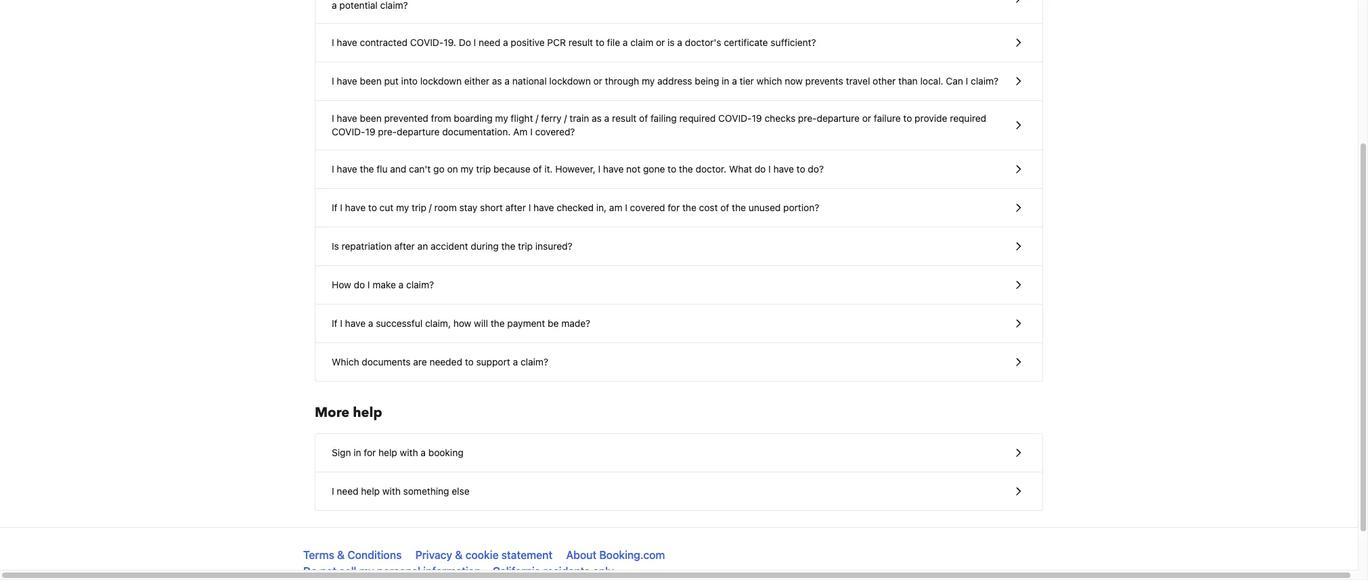 Task type: vqa. For each thing, say whether or not it's contained in the screenshot.
the What does the price include?
no



Task type: locate. For each thing, give the bounding box(es) containing it.
2 horizontal spatial claim?
[[971, 75, 999, 87]]

or left the through
[[593, 75, 602, 87]]

lockdown
[[420, 75, 462, 87], [549, 75, 591, 87]]

have left put
[[337, 75, 357, 87]]

a right make
[[398, 279, 404, 290]]

1 vertical spatial for
[[364, 447, 376, 458]]

1 vertical spatial of
[[533, 163, 542, 175]]

am
[[609, 202, 622, 213]]

do?
[[808, 163, 824, 175]]

been
[[360, 75, 382, 87], [360, 112, 382, 124]]

1 if from the top
[[332, 202, 337, 213]]

0 vertical spatial or
[[656, 37, 665, 48]]

i need help with something else
[[332, 485, 470, 497]]

have
[[337, 37, 357, 48], [337, 75, 357, 87], [337, 112, 357, 124], [337, 163, 357, 175], [603, 163, 624, 175], [773, 163, 794, 175], [345, 202, 366, 213], [533, 202, 554, 213], [345, 317, 366, 329]]

to inside "button"
[[368, 202, 377, 213]]

have inside i have been put into lockdown either as a national lockdown or through my address being in a tier which now prevents travel other than local. can i claim? button
[[337, 75, 357, 87]]

1 vertical spatial need
[[337, 485, 358, 497]]

been left put
[[360, 75, 382, 87]]

a left tier
[[732, 75, 737, 87]]

an
[[417, 240, 428, 252]]

are
[[413, 356, 427, 368]]

for inside "button"
[[668, 202, 680, 213]]

documents
[[362, 356, 411, 368]]

trip left because
[[476, 163, 491, 175]]

1 horizontal spatial lockdown
[[549, 75, 591, 87]]

do right 19.
[[459, 37, 471, 48]]

trip left room
[[412, 202, 426, 213]]

not down terms
[[320, 565, 337, 577]]

help down "sign in for help with a booking"
[[361, 485, 380, 497]]

if i have a successful claim, how will the payment be made?
[[332, 317, 590, 329]]

about
[[566, 549, 597, 561]]

is
[[332, 240, 339, 252]]

1 vertical spatial result
[[612, 112, 637, 124]]

to
[[596, 37, 604, 48], [903, 112, 912, 124], [668, 163, 676, 175], [797, 163, 805, 175], [368, 202, 377, 213], [465, 356, 474, 368]]

of left it.
[[533, 163, 542, 175]]

or inside i have been prevented from boarding my flight / ferry / train as a result of failing required covid-19 checks pre-departure or failure to provide required covid-19 pre-departure documentation. am i covered?
[[862, 112, 871, 124]]

2 if from the top
[[332, 317, 337, 329]]

my inside i have been prevented from boarding my flight / ferry / train as a result of failing required covid-19 checks pre-departure or failure to provide required covid-19 pre-departure documentation. am i covered?
[[495, 112, 508, 124]]

claim? right can
[[971, 75, 999, 87]]

0 horizontal spatial result
[[568, 37, 593, 48]]

1 vertical spatial after
[[394, 240, 415, 252]]

a inside i have been prevented from boarding my flight / ferry / train as a result of failing required covid-19 checks pre-departure or failure to provide required covid-19 pre-departure documentation. am i covered?
[[604, 112, 609, 124]]

to right failure
[[903, 112, 912, 124]]

2 vertical spatial or
[[862, 112, 871, 124]]

do down terms
[[303, 565, 317, 577]]

2 horizontal spatial covid-
[[718, 112, 752, 124]]

1 vertical spatial as
[[592, 112, 602, 124]]

to left cut
[[368, 202, 377, 213]]

after left an
[[394, 240, 415, 252]]

the left unused
[[732, 202, 746, 213]]

1 horizontal spatial as
[[592, 112, 602, 124]]

2 been from the top
[[360, 112, 382, 124]]

0 horizontal spatial of
[[533, 163, 542, 175]]

0 horizontal spatial in
[[354, 447, 361, 458]]

1 horizontal spatial trip
[[476, 163, 491, 175]]

1 horizontal spatial departure
[[817, 112, 860, 124]]

the
[[360, 163, 374, 175], [679, 163, 693, 175], [682, 202, 696, 213], [732, 202, 746, 213], [501, 240, 515, 252], [491, 317, 505, 329]]

if i have to cut my trip / room stay short after i have checked in, am i covered for the cost of the unused portion?
[[332, 202, 819, 213]]

1 vertical spatial with
[[382, 485, 401, 497]]

else
[[452, 485, 470, 497]]

of inside "button"
[[720, 202, 729, 213]]

with left something
[[382, 485, 401, 497]]

have left do?
[[773, 163, 794, 175]]

a left successful
[[368, 317, 373, 329]]

in inside "link"
[[354, 447, 361, 458]]

help inside "link"
[[378, 447, 397, 458]]

my
[[642, 75, 655, 87], [495, 112, 508, 124], [461, 163, 474, 175], [396, 202, 409, 213], [359, 565, 374, 577]]

& up do not sell my personal information – california residents only link
[[455, 549, 463, 561]]

portion?
[[783, 202, 819, 213]]

a right the train
[[604, 112, 609, 124]]

claim? down the payment
[[521, 356, 548, 368]]

after right the short
[[505, 202, 526, 213]]

0 horizontal spatial need
[[337, 485, 358, 497]]

i
[[332, 37, 334, 48], [474, 37, 476, 48], [332, 75, 334, 87], [966, 75, 968, 87], [332, 112, 334, 124], [530, 126, 533, 137], [332, 163, 334, 175], [598, 163, 601, 175], [768, 163, 771, 175], [340, 202, 342, 213], [528, 202, 531, 213], [625, 202, 627, 213], [368, 279, 370, 290], [340, 317, 342, 329], [332, 485, 334, 497]]

flight
[[511, 112, 533, 124]]

trip left insured? at the top left of the page
[[518, 240, 533, 252]]

0 horizontal spatial do
[[303, 565, 317, 577]]

payment
[[507, 317, 545, 329]]

need left positive on the left
[[479, 37, 500, 48]]

claim?
[[971, 75, 999, 87], [406, 279, 434, 290], [521, 356, 548, 368]]

have left prevented
[[337, 112, 357, 124]]

required right provide
[[950, 112, 986, 124]]

0 horizontal spatial for
[[364, 447, 376, 458]]

flu
[[377, 163, 388, 175]]

& up "sell"
[[337, 549, 345, 561]]

of right cost on the top
[[720, 202, 729, 213]]

0 vertical spatial need
[[479, 37, 500, 48]]

have left checked
[[533, 202, 554, 213]]

do right how
[[354, 279, 365, 290]]

0 horizontal spatial lockdown
[[420, 75, 462, 87]]

0 horizontal spatial do
[[354, 279, 365, 290]]

0 horizontal spatial not
[[320, 565, 337, 577]]

accident
[[431, 240, 468, 252]]

/ left the train
[[564, 112, 567, 124]]

/ left room
[[429, 202, 432, 213]]

after
[[505, 202, 526, 213], [394, 240, 415, 252]]

a
[[503, 37, 508, 48], [623, 37, 628, 48], [677, 37, 682, 48], [505, 75, 510, 87], [732, 75, 737, 87], [604, 112, 609, 124], [398, 279, 404, 290], [368, 317, 373, 329], [513, 356, 518, 368], [421, 447, 426, 458]]

claim? inside which documents are needed to support a claim? button
[[521, 356, 548, 368]]

have left "contracted"
[[337, 37, 357, 48]]

1 horizontal spatial do
[[459, 37, 471, 48]]

during
[[471, 240, 499, 252]]

for right covered
[[668, 202, 680, 213]]

required
[[679, 112, 716, 124], [950, 112, 986, 124]]

as right either
[[492, 75, 502, 87]]

1 horizontal spatial 19
[[752, 112, 762, 124]]

in right sign
[[354, 447, 361, 458]]

claim? right make
[[406, 279, 434, 290]]

2 vertical spatial claim?
[[521, 356, 548, 368]]

positive
[[511, 37, 545, 48]]

go
[[433, 163, 445, 175]]

residents
[[543, 565, 590, 577]]

0 horizontal spatial required
[[679, 112, 716, 124]]

0 horizontal spatial claim?
[[406, 279, 434, 290]]

successful
[[376, 317, 423, 329]]

have up which
[[345, 317, 366, 329]]

0 horizontal spatial 19
[[365, 126, 375, 137]]

1 horizontal spatial need
[[479, 37, 500, 48]]

repatriation
[[342, 240, 392, 252]]

been left prevented
[[360, 112, 382, 124]]

lockdown right "into"
[[420, 75, 462, 87]]

my left flight
[[495, 112, 508, 124]]

booking.com
[[599, 549, 665, 561]]

required right 'failing' in the left top of the page
[[679, 112, 716, 124]]

1 vertical spatial help
[[378, 447, 397, 458]]

into
[[401, 75, 418, 87]]

1 horizontal spatial of
[[639, 112, 648, 124]]

if inside "button"
[[332, 202, 337, 213]]

my right cut
[[396, 202, 409, 213]]

1 vertical spatial trip
[[412, 202, 426, 213]]

0 vertical spatial result
[[568, 37, 593, 48]]

or left is at left
[[656, 37, 665, 48]]

my inside the 'about booking.com do not sell my personal information – california residents only'
[[359, 565, 374, 577]]

privacy
[[415, 549, 452, 561]]

if for if i have a successful claim, how will the payment be made?
[[332, 317, 337, 329]]

1 horizontal spatial covid-
[[410, 37, 444, 48]]

if up is
[[332, 202, 337, 213]]

help up i need help with something else at the left of page
[[378, 447, 397, 458]]

–
[[484, 565, 490, 577]]

the right during
[[501, 240, 515, 252]]

result inside i have been prevented from boarding my flight / ferry / train as a result of failing required covid-19 checks pre-departure or failure to provide required covid-19 pre-departure documentation. am i covered?
[[612, 112, 637, 124]]

1 horizontal spatial not
[[626, 163, 640, 175]]

contracted
[[360, 37, 408, 48]]

0 horizontal spatial or
[[593, 75, 602, 87]]

2 vertical spatial trip
[[518, 240, 533, 252]]

departure down prevented
[[397, 126, 440, 137]]

been inside i have been prevented from boarding my flight / ferry / train as a result of failing required covid-19 checks pre-departure or failure to provide required covid-19 pre-departure documentation. am i covered?
[[360, 112, 382, 124]]

1 horizontal spatial &
[[455, 549, 463, 561]]

0 horizontal spatial as
[[492, 75, 502, 87]]

help right the more
[[353, 403, 382, 422]]

1 vertical spatial do
[[303, 565, 317, 577]]

a right file
[[623, 37, 628, 48]]

0 vertical spatial 19
[[752, 112, 762, 124]]

1 & from the left
[[337, 549, 345, 561]]

from
[[431, 112, 451, 124]]

0 vertical spatial claim?
[[971, 75, 999, 87]]

boarding
[[454, 112, 493, 124]]

or inside button
[[656, 37, 665, 48]]

have left flu
[[337, 163, 357, 175]]

been for prevented
[[360, 112, 382, 124]]

result right pcr
[[568, 37, 593, 48]]

local.
[[920, 75, 943, 87]]

0 horizontal spatial /
[[429, 202, 432, 213]]

i have contracted covid-19. do i need a positive pcr result to file a claim or is a doctor's certificate sufficient?
[[332, 37, 816, 48]]

if inside button
[[332, 317, 337, 329]]

departure down prevents
[[817, 112, 860, 124]]

&
[[337, 549, 345, 561], [455, 549, 463, 561]]

because
[[493, 163, 530, 175]]

1 horizontal spatial pre-
[[798, 112, 817, 124]]

1 horizontal spatial claim?
[[521, 356, 548, 368]]

is repatriation after an accident during the trip insured? button
[[315, 227, 1042, 266]]

covid-
[[410, 37, 444, 48], [718, 112, 752, 124], [332, 126, 365, 137]]

provide
[[915, 112, 947, 124]]

1 vertical spatial if
[[332, 317, 337, 329]]

2 required from the left
[[950, 112, 986, 124]]

of
[[639, 112, 648, 124], [533, 163, 542, 175], [720, 202, 729, 213]]

claim? inside i have been put into lockdown either as a national lockdown or through my address being in a tier which now prevents travel other than local. can i claim? button
[[971, 75, 999, 87]]

sign in for help with a booking button
[[315, 434, 1042, 472]]

2 vertical spatial of
[[720, 202, 729, 213]]

1 vertical spatial or
[[593, 75, 602, 87]]

1 horizontal spatial result
[[612, 112, 637, 124]]

/ left the ferry
[[536, 112, 538, 124]]

trip
[[476, 163, 491, 175], [412, 202, 426, 213], [518, 240, 533, 252]]

i have been prevented from boarding my flight / ferry / train as a result of failing required covid-19 checks pre-departure or failure to provide required covid-19 pre-departure documentation. am i covered?
[[332, 112, 986, 137]]

checked
[[557, 202, 594, 213]]

if down how
[[332, 317, 337, 329]]

0 vertical spatial pre-
[[798, 112, 817, 124]]

for right sign
[[364, 447, 376, 458]]

1 vertical spatial in
[[354, 447, 361, 458]]

claim
[[630, 37, 653, 48]]

0 horizontal spatial after
[[394, 240, 415, 252]]

to left file
[[596, 37, 604, 48]]

need down sign
[[337, 485, 358, 497]]

1 horizontal spatial required
[[950, 112, 986, 124]]

in
[[722, 75, 729, 87], [354, 447, 361, 458]]

0 vertical spatial for
[[668, 202, 680, 213]]

1 horizontal spatial after
[[505, 202, 526, 213]]

i have been put into lockdown either as a national lockdown or through my address being in a tier which now prevents travel other than local. can i claim? button
[[315, 62, 1042, 101]]

am
[[513, 126, 528, 137]]

now
[[785, 75, 803, 87]]

in right being
[[722, 75, 729, 87]]

2 horizontal spatial of
[[720, 202, 729, 213]]

be
[[548, 317, 559, 329]]

0 horizontal spatial departure
[[397, 126, 440, 137]]

as right the train
[[592, 112, 602, 124]]

1 vertical spatial not
[[320, 565, 337, 577]]

made?
[[561, 317, 590, 329]]

a left national at the top of the page
[[505, 75, 510, 87]]

i have contracted covid-19. do i need a positive pcr result to file a claim or is a doctor's certificate sufficient? button
[[315, 24, 1042, 62]]

& for terms
[[337, 549, 345, 561]]

0 horizontal spatial trip
[[412, 202, 426, 213]]

2 horizontal spatial /
[[564, 112, 567, 124]]

lockdown up the train
[[549, 75, 591, 87]]

1 horizontal spatial or
[[656, 37, 665, 48]]

only
[[593, 565, 614, 577]]

0 horizontal spatial covid-
[[332, 126, 365, 137]]

personal
[[377, 565, 421, 577]]

0 vertical spatial covid-
[[410, 37, 444, 48]]

cut
[[379, 202, 393, 213]]

to inside button
[[596, 37, 604, 48]]

or left failure
[[862, 112, 871, 124]]

do right 'what'
[[755, 163, 766, 175]]

have left cut
[[345, 202, 366, 213]]

cookie
[[465, 549, 499, 561]]

a left booking
[[421, 447, 426, 458]]

booking
[[428, 447, 463, 458]]

sufficient?
[[771, 37, 816, 48]]

2 & from the left
[[455, 549, 463, 561]]

insured?
[[535, 240, 572, 252]]

or
[[656, 37, 665, 48], [593, 75, 602, 87], [862, 112, 871, 124]]

1 vertical spatial departure
[[397, 126, 440, 137]]

0 horizontal spatial &
[[337, 549, 345, 561]]

0 vertical spatial trip
[[476, 163, 491, 175]]

1 horizontal spatial for
[[668, 202, 680, 213]]

my right the through
[[642, 75, 655, 87]]

0 vertical spatial do
[[755, 163, 766, 175]]

not left gone
[[626, 163, 640, 175]]

not inside the 'about booking.com do not sell my personal information – california residents only'
[[320, 565, 337, 577]]

0 vertical spatial if
[[332, 202, 337, 213]]

do not sell my personal information – california residents only link
[[303, 565, 614, 577]]

need
[[479, 37, 500, 48], [337, 485, 358, 497]]

/ inside "button"
[[429, 202, 432, 213]]

0 vertical spatial as
[[492, 75, 502, 87]]

my down conditions
[[359, 565, 374, 577]]

not
[[626, 163, 640, 175], [320, 565, 337, 577]]

with left booking
[[400, 447, 418, 458]]

put
[[384, 75, 399, 87]]

0 vertical spatial do
[[459, 37, 471, 48]]

1 vertical spatial claim?
[[406, 279, 434, 290]]

0 vertical spatial of
[[639, 112, 648, 124]]

1 been from the top
[[360, 75, 382, 87]]

which
[[332, 356, 359, 368]]

1 vertical spatial pre-
[[378, 126, 397, 137]]

0 vertical spatial been
[[360, 75, 382, 87]]

result down the through
[[612, 112, 637, 124]]

pre- down prevented
[[378, 126, 397, 137]]

1 vertical spatial covid-
[[718, 112, 752, 124]]

to right gone
[[668, 163, 676, 175]]

2 horizontal spatial trip
[[518, 240, 533, 252]]

1 vertical spatial been
[[360, 112, 382, 124]]

documentation.
[[442, 126, 511, 137]]

doctor.
[[696, 163, 726, 175]]

0 vertical spatial with
[[400, 447, 418, 458]]

of left 'failing' in the left top of the page
[[639, 112, 648, 124]]

doctor's
[[685, 37, 721, 48]]

2 vertical spatial covid-
[[332, 126, 365, 137]]

2 horizontal spatial or
[[862, 112, 871, 124]]

either
[[464, 75, 489, 87]]

1 horizontal spatial do
[[755, 163, 766, 175]]

to inside i have been prevented from boarding my flight / ferry / train as a result of failing required covid-19 checks pre-departure or failure to provide required covid-19 pre-departure documentation. am i covered?
[[903, 112, 912, 124]]

1 horizontal spatial in
[[722, 75, 729, 87]]

my inside "button"
[[396, 202, 409, 213]]

0 vertical spatial not
[[626, 163, 640, 175]]

0 vertical spatial after
[[505, 202, 526, 213]]

statement
[[501, 549, 552, 561]]

pre- right checks
[[798, 112, 817, 124]]

certificate
[[724, 37, 768, 48]]



Task type: describe. For each thing, give the bounding box(es) containing it.
with inside "link"
[[400, 447, 418, 458]]

prevents
[[805, 75, 843, 87]]

needed
[[429, 356, 462, 368]]

ferry
[[541, 112, 562, 124]]

privacy & cookie statement
[[415, 549, 552, 561]]

i have been put into lockdown either as a national lockdown or through my address being in a tier which now prevents travel other than local. can i claim?
[[332, 75, 999, 87]]

will
[[474, 317, 488, 329]]

i have been prevented from boarding my flight / ferry / train as a result of failing required covid-19 checks pre-departure or failure to provide required covid-19 pre-departure documentation. am i covered? button
[[315, 101, 1042, 150]]

need inside i have contracted covid-19. do i need a positive pcr result to file a claim or is a doctor's certificate sufficient? button
[[479, 37, 500, 48]]

claim? inside how do i make a claim? button
[[406, 279, 434, 290]]

have right however,
[[603, 163, 624, 175]]

1 horizontal spatial /
[[536, 112, 538, 124]]

need inside i need help with something else button
[[337, 485, 358, 497]]

unused
[[748, 202, 781, 213]]

i have the flu and can't go on my trip because of it. however, i have not gone to the doctor. what do i have to do?
[[332, 163, 824, 175]]

the right will
[[491, 317, 505, 329]]

terms & conditions link
[[303, 549, 402, 561]]

1 vertical spatial 19
[[365, 126, 375, 137]]

have inside i have contracted covid-19. do i need a positive pcr result to file a claim or is a doctor's certificate sufficient? button
[[337, 37, 357, 48]]

have inside if i have a successful claim, how will the payment be made? button
[[345, 317, 366, 329]]

train
[[569, 112, 589, 124]]

travel
[[846, 75, 870, 87]]

something
[[403, 485, 449, 497]]

if i have a successful claim, how will the payment be made? button
[[315, 305, 1042, 343]]

0 vertical spatial in
[[722, 75, 729, 87]]

which
[[757, 75, 782, 87]]

how
[[332, 279, 351, 290]]

how do i make a claim?
[[332, 279, 434, 290]]

a inside "link"
[[421, 447, 426, 458]]

my right "on"
[[461, 163, 474, 175]]

been for put
[[360, 75, 382, 87]]

not inside button
[[626, 163, 640, 175]]

can
[[946, 75, 963, 87]]

pcr
[[547, 37, 566, 48]]

sign
[[332, 447, 351, 458]]

sign in for help with a booking
[[332, 447, 463, 458]]

more
[[315, 403, 349, 422]]

and
[[390, 163, 406, 175]]

address
[[657, 75, 692, 87]]

cost
[[699, 202, 718, 213]]

after inside button
[[394, 240, 415, 252]]

terms & conditions
[[303, 549, 402, 561]]

tier
[[740, 75, 754, 87]]

the left doctor. on the right
[[679, 163, 693, 175]]

can't
[[409, 163, 431, 175]]

as inside i have been prevented from boarding my flight / ferry / train as a result of failing required covid-19 checks pre-departure or failure to provide required covid-19 pre-departure documentation. am i covered?
[[592, 112, 602, 124]]

do inside the 'about booking.com do not sell my personal information – california residents only'
[[303, 565, 317, 577]]

after inside "button"
[[505, 202, 526, 213]]

i need help with something else button
[[315, 472, 1042, 510]]

short
[[480, 202, 503, 213]]

if for if i have to cut my trip / room stay short after i have checked in, am i covered for the cost of the unused portion?
[[332, 202, 337, 213]]

make
[[373, 279, 396, 290]]

which documents are needed to support a claim?
[[332, 356, 548, 368]]

if i have to cut my trip / room stay short after i have checked in, am i covered for the cost of the unused portion? button
[[315, 189, 1042, 227]]

conditions
[[347, 549, 402, 561]]

trip inside i have the flu and can't go on my trip because of it. however, i have not gone to the doctor. what do i have to do? button
[[476, 163, 491, 175]]

how
[[453, 317, 471, 329]]

covered?
[[535, 126, 575, 137]]

which documents are needed to support a claim? button
[[315, 343, 1042, 381]]

trip inside if i have to cut my trip / room stay short after i have checked in, am i covered for the cost of the unused portion? "button"
[[412, 202, 426, 213]]

is
[[668, 37, 675, 48]]

0 vertical spatial help
[[353, 403, 382, 422]]

result inside button
[[568, 37, 593, 48]]

a right support
[[513, 356, 518, 368]]

trip inside is repatriation after an accident during the trip insured? button
[[518, 240, 533, 252]]

than
[[898, 75, 918, 87]]

file
[[607, 37, 620, 48]]

through
[[605, 75, 639, 87]]

the left cost on the top
[[682, 202, 696, 213]]

for inside "link"
[[364, 447, 376, 458]]

about booking.com link
[[566, 549, 665, 561]]

however,
[[555, 163, 596, 175]]

covid- inside button
[[410, 37, 444, 48]]

checks
[[765, 112, 795, 124]]

a left positive on the left
[[503, 37, 508, 48]]

gone
[[643, 163, 665, 175]]

2 vertical spatial help
[[361, 485, 380, 497]]

i have the flu and can't go on my trip because of it. however, i have not gone to the doctor. what do i have to do? button
[[315, 150, 1042, 189]]

is repatriation after an accident during the trip insured?
[[332, 240, 572, 252]]

2 lockdown from the left
[[549, 75, 591, 87]]

0 vertical spatial departure
[[817, 112, 860, 124]]

& for privacy
[[455, 549, 463, 561]]

the left flu
[[360, 163, 374, 175]]

1 vertical spatial do
[[354, 279, 365, 290]]

1 required from the left
[[679, 112, 716, 124]]

national
[[512, 75, 547, 87]]

privacy & cookie statement link
[[415, 549, 552, 561]]

a right is at left
[[677, 37, 682, 48]]

failure
[[874, 112, 901, 124]]

being
[[695, 75, 719, 87]]

support
[[476, 356, 510, 368]]

covered
[[630, 202, 665, 213]]

sell
[[339, 565, 356, 577]]

other
[[873, 75, 896, 87]]

of inside i have been prevented from boarding my flight / ferry / train as a result of failing required covid-19 checks pre-departure or failure to provide required covid-19 pre-departure documentation. am i covered?
[[639, 112, 648, 124]]

0 horizontal spatial pre-
[[378, 126, 397, 137]]

in,
[[596, 202, 607, 213]]

to right needed
[[465, 356, 474, 368]]

sign in for help with a booking link
[[315, 434, 1042, 472]]

do inside button
[[459, 37, 471, 48]]

california
[[493, 565, 540, 577]]

information
[[423, 565, 481, 577]]

on
[[447, 163, 458, 175]]

to left do?
[[797, 163, 805, 175]]

have inside i have been prevented from boarding my flight / ferry / train as a result of failing required covid-19 checks pre-departure or failure to provide required covid-19 pre-departure documentation. am i covered?
[[337, 112, 357, 124]]

1 lockdown from the left
[[420, 75, 462, 87]]

what
[[729, 163, 752, 175]]



